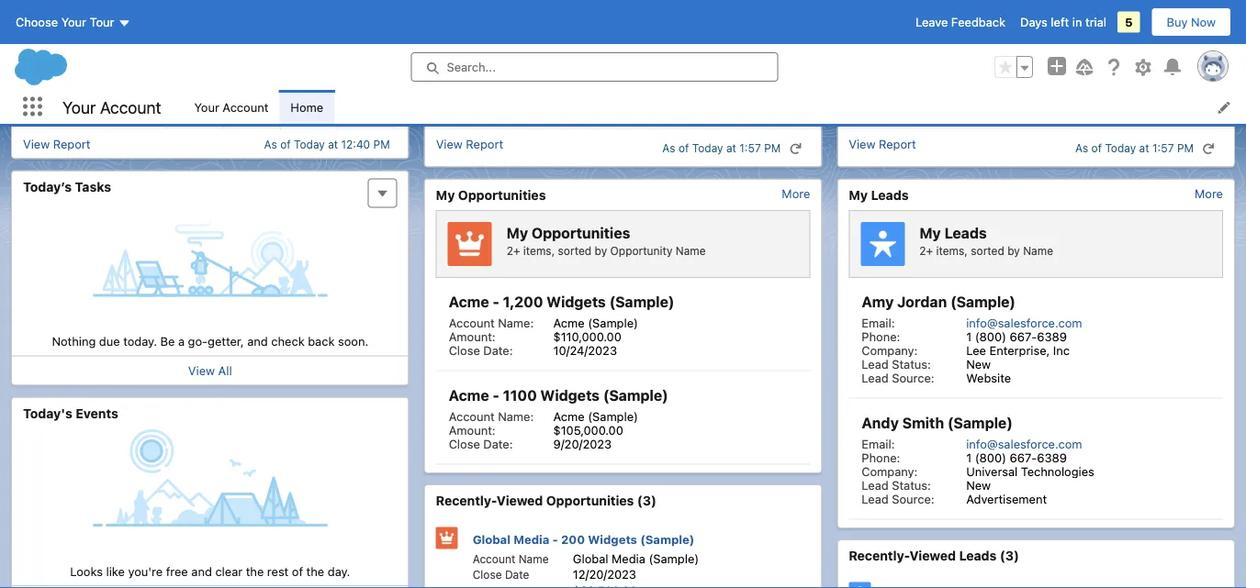 Task type: vqa. For each thing, say whether or not it's contained in the screenshot.
THE REPORT in View Report link
no



Task type: describe. For each thing, give the bounding box(es) containing it.
more for acme - 1,200 widgets (sample)
[[782, 187, 810, 201]]

andy
[[862, 415, 899, 432]]

media for (sample)
[[612, 552, 646, 566]]

as of today at 1:​57 pm for text default icon
[[662, 142, 781, 155]]

your inside your account link
[[194, 100, 219, 114]]

date: for 1,200
[[483, 343, 513, 357]]

go-
[[188, 335, 208, 349]]

2 vertical spatial opportunities
[[546, 494, 634, 509]]

- for 1,200
[[493, 293, 499, 311]]

1 for smith
[[966, 451, 972, 465]]

jordan
[[897, 293, 947, 311]]

$105,000.00
[[553, 423, 623, 437]]

buy
[[1167, 15, 1188, 29]]

nothing due today. be a go-getter, and check back soon.
[[52, 335, 368, 349]]

1100
[[503, 387, 537, 405]]

more link for acme - 1,200 widgets (sample)
[[782, 187, 810, 201]]

today's tasks
[[23, 179, 111, 194]]

recently- for recently-viewed opportunities (3)
[[436, 494, 497, 509]]

my leads link
[[849, 187, 909, 203]]

now
[[1191, 15, 1216, 29]]

universal technologies
[[966, 465, 1095, 478]]

opportunity
[[610, 244, 673, 257]]

acme (sample) for 1100
[[553, 410, 638, 423]]

enterprise,
[[990, 343, 1050, 357]]

amount: for acme - 1,200 widgets (sample)
[[449, 330, 496, 343]]

amount: for acme - 1100 widgets (sample)
[[449, 423, 496, 437]]

email: for andy
[[862, 437, 895, 451]]

items, for leads
[[936, 244, 968, 257]]

free
[[166, 565, 188, 579]]

recently-viewed opportunities (3)
[[436, 494, 656, 509]]

soon.
[[338, 335, 368, 349]]

company: for andy
[[862, 465, 918, 478]]

leave
[[916, 15, 948, 29]]

as for text default image
[[1075, 142, 1088, 155]]

account for acme - 1,200 widgets (sample)
[[449, 316, 495, 330]]

inc
[[1053, 343, 1070, 357]]

2+ for my opportunities
[[507, 244, 520, 257]]

at for view report link for text default image
[[1139, 142, 1149, 155]]

as of today at 1:​57 pm for text default image
[[1075, 142, 1194, 155]]

report for view report link for text default image
[[879, 137, 916, 151]]

andy smith (sample)
[[862, 415, 1013, 432]]

search...
[[447, 60, 496, 74]]

my for my opportunities
[[436, 187, 455, 203]]

$110,000.00
[[553, 330, 622, 343]]

leads for my leads 2+ items, sorted by name
[[945, 224, 987, 242]]

like
[[106, 565, 125, 579]]

acme - 1,200 widgets (sample)
[[449, 293, 675, 311]]

close for acme - 1,200 widgets (sample)
[[449, 343, 480, 357]]

smith
[[902, 415, 944, 432]]

account for acme - 1100 widgets (sample)
[[449, 410, 495, 423]]

view report link for text default image
[[849, 137, 916, 159]]

clear
[[215, 565, 243, 579]]

date: for 1100
[[483, 437, 513, 451]]

leads for my leads
[[871, 187, 909, 203]]

view all link
[[188, 364, 232, 378]]

new for jordan
[[966, 357, 991, 371]]

account name
[[473, 553, 549, 566]]

text default image
[[789, 142, 802, 155]]

amy jordan (sample)
[[862, 293, 1016, 311]]

lead source: for andy
[[862, 492, 935, 506]]

trial
[[1086, 15, 1107, 29]]

lee enterprise, inc
[[966, 343, 1070, 357]]

check
[[271, 335, 305, 349]]

1 horizontal spatial and
[[247, 335, 268, 349]]

home
[[291, 100, 323, 114]]

lead status: for andy
[[862, 478, 931, 492]]

2 vertical spatial leads
[[959, 549, 997, 564]]

back
[[308, 335, 335, 349]]

my for my leads 2+ items, sorted by name
[[920, 224, 941, 242]]

my opportunities
[[436, 187, 546, 203]]

advertisement
[[966, 492, 1047, 506]]

universal
[[966, 465, 1018, 478]]

1:​57 for text default icon
[[740, 142, 761, 155]]

9/20/2023
[[553, 437, 612, 451]]

due
[[99, 335, 120, 349]]

text default image
[[1202, 142, 1215, 155]]

global media - 200 widgets (sample)
[[473, 533, 695, 547]]

looks like you're free and clear the rest of the day.
[[70, 565, 350, 579]]

view report for text default icon
[[436, 137, 503, 151]]

leave feedback link
[[916, 15, 1006, 29]]

my opportunities link
[[436, 187, 546, 203]]

as of today at 12:​40 pm
[[264, 138, 390, 151]]

status: for smith
[[892, 478, 931, 492]]

phone: for amy
[[862, 330, 900, 343]]

report for view report link related to text default icon
[[466, 137, 503, 151]]

list containing your account
[[183, 90, 1246, 124]]

1 (800) 667-6389 for andy smith (sample)
[[966, 451, 1067, 465]]

global for global media - 200 widgets (sample)
[[473, 533, 511, 547]]

1,200
[[503, 293, 543, 311]]

as for text default icon
[[662, 142, 676, 155]]

feedback
[[951, 15, 1006, 29]]

today's
[[23, 179, 72, 194]]

account for global media - 200 widgets (sample)
[[473, 553, 515, 566]]

leave feedback
[[916, 15, 1006, 29]]

5
[[1125, 15, 1133, 29]]

getter,
[[208, 335, 244, 349]]

lee
[[966, 343, 986, 357]]

0 horizontal spatial and
[[191, 565, 212, 579]]

choose
[[16, 15, 58, 29]]

info@salesforce.com for amy jordan (sample)
[[966, 316, 1082, 330]]

be
[[160, 335, 175, 349]]

2 vertical spatial close
[[473, 569, 502, 582]]

acme (sample) for 1,200
[[553, 316, 638, 330]]

email: for amy
[[862, 316, 895, 330]]

0 horizontal spatial your account
[[62, 97, 161, 117]]

- for 1100
[[493, 387, 499, 405]]

1 for jordan
[[966, 330, 972, 343]]

acme down acme - 1100 widgets (sample)
[[553, 410, 585, 423]]

your account link
[[183, 90, 280, 124]]

name: for 1,200
[[498, 316, 534, 330]]

today's events
[[23, 406, 118, 421]]

lead status: for amy
[[862, 357, 931, 371]]

status: for jordan
[[892, 357, 931, 371]]

close date: for 1100
[[449, 437, 513, 451]]

choose your tour
[[16, 15, 114, 29]]

12/20/2023
[[573, 568, 636, 582]]

200
[[561, 533, 585, 547]]

show more my leads records element
[[1195, 187, 1223, 201]]

name inside my leads 2+ items, sorted by name
[[1023, 244, 1053, 257]]

today's
[[23, 406, 72, 421]]

pm for view report link related to text default icon
[[764, 142, 781, 155]]

in
[[1072, 15, 1082, 29]]

name inside my opportunities 2+ items, sorted by opportunity name
[[676, 244, 706, 257]]

0 horizontal spatial name
[[519, 553, 549, 566]]

looks
[[70, 565, 103, 579]]



Task type: locate. For each thing, give the bounding box(es) containing it.
sorted for leads
[[971, 244, 1005, 257]]

sorted inside my leads 2+ items, sorted by name
[[971, 244, 1005, 257]]

opportunities
[[458, 187, 546, 203], [532, 224, 630, 242], [546, 494, 634, 509]]

2 amount: from the top
[[449, 423, 496, 437]]

1 horizontal spatial view report link
[[436, 137, 503, 159]]

info@salesforce.com link for andy smith (sample)
[[966, 437, 1082, 451]]

0 horizontal spatial view report
[[23, 137, 90, 151]]

1 vertical spatial leads
[[945, 224, 987, 242]]

more
[[782, 187, 810, 201], [1195, 187, 1223, 201]]

name:
[[498, 316, 534, 330], [498, 410, 534, 423]]

items, inside my opportunities 2+ items, sorted by opportunity name
[[523, 244, 555, 257]]

1 horizontal spatial by
[[1008, 244, 1020, 257]]

nothing
[[52, 335, 96, 349]]

recently-
[[436, 494, 497, 509], [849, 549, 910, 564]]

1 the from the left
[[246, 565, 264, 579]]

6389 right lee
[[1037, 330, 1067, 343]]

2 sorted from the left
[[971, 244, 1005, 257]]

0 horizontal spatial at
[[328, 138, 338, 151]]

1 horizontal spatial the
[[306, 565, 324, 579]]

report up my leads
[[879, 137, 916, 151]]

1 horizontal spatial viewed
[[910, 549, 956, 564]]

today for text default icon
[[692, 142, 723, 155]]

info@salesforce.com up enterprise,
[[966, 316, 1082, 330]]

recently-viewed leads (3)
[[849, 549, 1019, 564]]

1 vertical spatial (800)
[[975, 451, 1007, 465]]

close for acme - 1100 widgets (sample)
[[449, 437, 480, 451]]

2 lead status: from the top
[[862, 478, 931, 492]]

opportunities for my opportunities 2+ items, sorted by opportunity name
[[532, 224, 630, 242]]

1 down andy smith (sample)
[[966, 451, 972, 465]]

2 company: from the top
[[862, 465, 918, 478]]

group
[[995, 56, 1033, 78]]

search... button
[[411, 52, 778, 82]]

name
[[676, 244, 706, 257], [1023, 244, 1053, 257], [519, 553, 549, 566]]

new for smith
[[966, 478, 991, 492]]

report up the today's tasks
[[53, 137, 90, 151]]

lead source: up recently-viewed leads (3)
[[862, 492, 935, 506]]

2+ inside my leads 2+ items, sorted by name
[[920, 244, 933, 257]]

acme (sample) up 10/24/2023
[[553, 316, 638, 330]]

1 info@salesforce.com link from the top
[[966, 316, 1082, 330]]

2 2+ from the left
[[920, 244, 933, 257]]

1 vertical spatial name:
[[498, 410, 534, 423]]

2 1 (800) 667-6389 from the top
[[966, 451, 1067, 465]]

view report up today's
[[23, 137, 90, 151]]

close date: up 1100
[[449, 343, 513, 357]]

1 (800) 667-6389 up 'advertisement'
[[966, 451, 1067, 465]]

- left 1100
[[493, 387, 499, 405]]

1 vertical spatial close
[[449, 437, 480, 451]]

6389 up 'advertisement'
[[1037, 451, 1067, 465]]

leads inside my leads 2+ items, sorted by name
[[945, 224, 987, 242]]

report up the my opportunities
[[466, 137, 503, 151]]

today down home
[[294, 138, 325, 151]]

(3) down 'advertisement'
[[1000, 549, 1019, 564]]

pm left text default image
[[1177, 142, 1194, 155]]

0 vertical spatial widgets
[[547, 293, 606, 311]]

source:
[[892, 371, 935, 385], [892, 492, 935, 506]]

global for global media (sample)
[[573, 552, 608, 566]]

media
[[514, 533, 549, 547], [612, 552, 646, 566]]

tasks
[[75, 179, 111, 194]]

today.
[[123, 335, 157, 349]]

info@salesforce.com up 'universal technologies'
[[966, 437, 1082, 451]]

at left 12:​40
[[328, 138, 338, 151]]

1 horizontal spatial more link
[[1195, 187, 1223, 201]]

1 horizontal spatial recently-
[[849, 549, 910, 564]]

2 acme (sample) from the top
[[553, 410, 638, 423]]

2 vertical spatial widgets
[[588, 533, 637, 547]]

2 view report link from the left
[[436, 137, 503, 159]]

0 vertical spatial new
[[966, 357, 991, 371]]

company: down amy
[[862, 343, 918, 357]]

1 phone: from the top
[[862, 330, 900, 343]]

1 667- from the top
[[1010, 330, 1037, 343]]

1 name: from the top
[[498, 316, 534, 330]]

2 by from the left
[[1008, 244, 1020, 257]]

1 vertical spatial -
[[493, 387, 499, 405]]

new
[[966, 357, 991, 371], [966, 478, 991, 492]]

tour
[[90, 15, 114, 29]]

0 vertical spatial media
[[514, 533, 549, 547]]

info@salesforce.com
[[966, 316, 1082, 330], [966, 437, 1082, 451]]

my for my leads
[[849, 187, 868, 203]]

your account
[[62, 97, 161, 117], [194, 100, 268, 114]]

widgets for 1100
[[540, 387, 600, 405]]

1 date: from the top
[[483, 343, 513, 357]]

667- left inc
[[1010, 330, 1037, 343]]

0 vertical spatial leads
[[871, 187, 909, 203]]

1 vertical spatial lead status:
[[862, 478, 931, 492]]

name: down 1100
[[498, 410, 534, 423]]

by up amy jordan (sample)
[[1008, 244, 1020, 257]]

2+ inside my opportunities 2+ items, sorted by opportunity name
[[507, 244, 520, 257]]

company: for amy
[[862, 343, 918, 357]]

date
[[505, 569, 529, 582]]

pm
[[373, 138, 390, 151], [764, 142, 781, 155], [1177, 142, 1194, 155]]

1 horizontal spatial today
[[692, 142, 723, 155]]

by for leads
[[1008, 244, 1020, 257]]

your inside choose your tour 'popup button'
[[61, 15, 86, 29]]

sorted up the acme - 1,200 widgets (sample)
[[558, 244, 592, 257]]

2 view report from the left
[[436, 137, 503, 151]]

0 vertical spatial opportunities
[[458, 187, 546, 203]]

2 info@salesforce.com link from the top
[[966, 437, 1082, 451]]

my
[[436, 187, 455, 203], [849, 187, 868, 203], [507, 224, 528, 242], [920, 224, 941, 242]]

0 vertical spatial status:
[[892, 357, 931, 371]]

0 horizontal spatial global
[[473, 533, 511, 547]]

more link for amy jordan (sample)
[[1195, 187, 1223, 201]]

recently- for recently-viewed leads (3)
[[849, 549, 910, 564]]

show more my opportunities records element
[[782, 187, 810, 201]]

view report up the my opportunities
[[436, 137, 503, 151]]

view report link up today's
[[23, 137, 90, 151]]

2 667- from the top
[[1010, 451, 1037, 465]]

status: up smith
[[892, 357, 931, 371]]

1 vertical spatial 667-
[[1010, 451, 1037, 465]]

acme down the acme - 1,200 widgets (sample)
[[553, 316, 585, 330]]

0 vertical spatial 1
[[966, 330, 972, 343]]

more for amy jordan (sample)
[[1195, 187, 1223, 201]]

0 vertical spatial account name:
[[449, 316, 534, 330]]

account name: down 1100
[[449, 410, 534, 423]]

2 report from the left
[[466, 137, 503, 151]]

1 close date: from the top
[[449, 343, 513, 357]]

1 up the website
[[966, 330, 972, 343]]

1 new from the top
[[966, 357, 991, 371]]

viewed
[[497, 494, 543, 509], [910, 549, 956, 564]]

1 vertical spatial and
[[191, 565, 212, 579]]

1 more from the left
[[782, 187, 810, 201]]

1 vertical spatial amount:
[[449, 423, 496, 437]]

widgets up $105,000.00
[[540, 387, 600, 405]]

1 horizontal spatial (3)
[[1000, 549, 1019, 564]]

1 horizontal spatial 1:​57
[[1152, 142, 1174, 155]]

1:​57 left text default image
[[1152, 142, 1174, 155]]

1 vertical spatial info@salesforce.com link
[[966, 437, 1082, 451]]

2 more link from the left
[[1195, 187, 1223, 201]]

2 (800) from the top
[[975, 451, 1007, 465]]

at left text default image
[[1139, 142, 1149, 155]]

my leads
[[849, 187, 909, 203]]

2+ for my leads
[[920, 244, 933, 257]]

2 close date: from the top
[[449, 437, 513, 451]]

name: down 1,200
[[498, 316, 534, 330]]

widgets for 1,200
[[547, 293, 606, 311]]

opportunities inside my opportunities 2+ items, sorted by opportunity name
[[532, 224, 630, 242]]

3 view report from the left
[[849, 137, 916, 151]]

1 email: from the top
[[862, 316, 895, 330]]

0 vertical spatial -
[[493, 293, 499, 311]]

status:
[[892, 357, 931, 371], [892, 478, 931, 492]]

1 horizontal spatial your account
[[194, 100, 268, 114]]

1 view report from the left
[[23, 137, 90, 151]]

0 vertical spatial company:
[[862, 343, 918, 357]]

0 horizontal spatial the
[[246, 565, 264, 579]]

widgets up global media (sample)
[[588, 533, 637, 547]]

close date:
[[449, 343, 513, 357], [449, 437, 513, 451]]

1 lead status: from the top
[[862, 357, 931, 371]]

1 horizontal spatial view report
[[436, 137, 503, 151]]

2+ up 1,200
[[507, 244, 520, 257]]

sorted up amy jordan (sample)
[[971, 244, 1005, 257]]

1 company: from the top
[[862, 343, 918, 357]]

2 the from the left
[[306, 565, 324, 579]]

2 name: from the top
[[498, 410, 534, 423]]

0 vertical spatial and
[[247, 335, 268, 349]]

account name:
[[449, 316, 534, 330], [449, 410, 534, 423]]

1 2+ from the left
[[507, 244, 520, 257]]

0 horizontal spatial report
[[53, 137, 90, 151]]

(3) up global media (sample)
[[637, 494, 656, 509]]

2 horizontal spatial at
[[1139, 142, 1149, 155]]

1 lead from the top
[[862, 357, 889, 371]]

name: for 1100
[[498, 410, 534, 423]]

1 as of today at 1:​57 pm from the left
[[662, 142, 781, 155]]

1
[[966, 330, 972, 343], [966, 451, 972, 465]]

as of today at 1:​57 pm left text default icon
[[662, 142, 781, 155]]

more down text default icon
[[782, 187, 810, 201]]

1 status: from the top
[[892, 357, 931, 371]]

1 horizontal spatial name
[[676, 244, 706, 257]]

1:​57 for text default image
[[1152, 142, 1174, 155]]

0 vertical spatial phone:
[[862, 330, 900, 343]]

1 vertical spatial close date:
[[449, 437, 513, 451]]

the left rest
[[246, 565, 264, 579]]

source: up recently-viewed leads (3)
[[892, 492, 935, 506]]

by inside my opportunities 2+ items, sorted by opportunity name
[[595, 244, 607, 257]]

items, up amy jordan (sample)
[[936, 244, 968, 257]]

3 report from the left
[[879, 137, 916, 151]]

lead
[[862, 357, 889, 371], [862, 371, 889, 385], [862, 478, 889, 492], [862, 492, 889, 506]]

lead status: down andy
[[862, 478, 931, 492]]

2 account name: from the top
[[449, 410, 534, 423]]

viewed for leads
[[910, 549, 956, 564]]

today
[[294, 138, 325, 151], [692, 142, 723, 155], [1105, 142, 1136, 155]]

view
[[23, 137, 50, 151], [436, 137, 463, 151], [849, 137, 876, 151], [188, 364, 215, 378]]

2 date: from the top
[[483, 437, 513, 451]]

0 horizontal spatial pm
[[373, 138, 390, 151]]

1 horizontal spatial pm
[[764, 142, 781, 155]]

1:​57
[[740, 142, 761, 155], [1152, 142, 1174, 155]]

1 (800) from the top
[[975, 330, 1007, 343]]

acme
[[449, 293, 489, 311], [553, 316, 585, 330], [449, 387, 489, 405], [553, 410, 585, 423]]

my inside my opportunities 2+ items, sorted by opportunity name
[[507, 224, 528, 242]]

1 vertical spatial phone:
[[862, 451, 900, 465]]

0 horizontal spatial 2+
[[507, 244, 520, 257]]

media up 'account name'
[[514, 533, 549, 547]]

0 vertical spatial name:
[[498, 316, 534, 330]]

1:​57 left text default icon
[[740, 142, 761, 155]]

1 1:​57 from the left
[[740, 142, 761, 155]]

more down text default image
[[1195, 187, 1223, 201]]

1 lead source: from the top
[[862, 371, 935, 385]]

items, inside my leads 2+ items, sorted by name
[[936, 244, 968, 257]]

2 items, from the left
[[936, 244, 968, 257]]

(800)
[[975, 330, 1007, 343], [975, 451, 1007, 465]]

1 horizontal spatial sorted
[[971, 244, 1005, 257]]

info@salesforce.com link up 'universal technologies'
[[966, 437, 1082, 451]]

info@salesforce.com for andy smith (sample)
[[966, 437, 1082, 451]]

1 horizontal spatial items,
[[936, 244, 968, 257]]

company: down andy
[[862, 465, 918, 478]]

1 horizontal spatial as of today at 1:​57 pm
[[1075, 142, 1194, 155]]

12:​40
[[341, 138, 370, 151]]

0 vertical spatial info@salesforce.com
[[966, 316, 1082, 330]]

as of today at 1:​57 pm left text default image
[[1075, 142, 1194, 155]]

0 horizontal spatial sorted
[[558, 244, 592, 257]]

buy now
[[1167, 15, 1216, 29]]

(800) for amy jordan (sample)
[[975, 330, 1007, 343]]

pm left text default icon
[[764, 142, 781, 155]]

info@salesforce.com link for amy jordan (sample)
[[966, 316, 1082, 330]]

2 phone: from the top
[[862, 451, 900, 465]]

close
[[449, 343, 480, 357], [449, 437, 480, 451], [473, 569, 502, 582]]

acme left 1,200
[[449, 293, 489, 311]]

email: down andy
[[862, 437, 895, 451]]

lead status:
[[862, 357, 931, 371], [862, 478, 931, 492]]

1 vertical spatial source:
[[892, 492, 935, 506]]

lead source:
[[862, 371, 935, 385], [862, 492, 935, 506]]

0 vertical spatial recently-
[[436, 494, 497, 509]]

list
[[183, 90, 1246, 124]]

date:
[[483, 343, 513, 357], [483, 437, 513, 451]]

1 vertical spatial opportunities
[[532, 224, 630, 242]]

1 (800) 667-6389
[[966, 330, 1067, 343], [966, 451, 1067, 465]]

account name: for 1100
[[449, 410, 534, 423]]

source: up smith
[[892, 371, 935, 385]]

widgets
[[547, 293, 606, 311], [540, 387, 600, 405], [588, 533, 637, 547]]

opportunities for my opportunities
[[458, 187, 546, 203]]

2 more from the left
[[1195, 187, 1223, 201]]

acme left 1100
[[449, 387, 489, 405]]

phone: for andy
[[862, 451, 900, 465]]

status: down smith
[[892, 478, 931, 492]]

0 horizontal spatial today
[[294, 138, 325, 151]]

choose your tour button
[[15, 7, 132, 37]]

view report link up the my opportunities
[[436, 137, 503, 159]]

view left all
[[188, 364, 215, 378]]

view report link for text default icon
[[436, 137, 503, 159]]

1 vertical spatial company:
[[862, 465, 918, 478]]

a
[[178, 335, 185, 349]]

today for text default image
[[1105, 142, 1136, 155]]

source: for jordan
[[892, 371, 935, 385]]

home link
[[280, 90, 334, 124]]

0 vertical spatial email:
[[862, 316, 895, 330]]

all
[[218, 364, 232, 378]]

2 vertical spatial -
[[552, 533, 558, 547]]

- left 1,200
[[493, 293, 499, 311]]

1 vertical spatial 6389
[[1037, 451, 1067, 465]]

4 lead from the top
[[862, 492, 889, 506]]

new up andy smith (sample)
[[966, 357, 991, 371]]

667- for andy smith (sample)
[[1010, 451, 1037, 465]]

2 lead from the top
[[862, 371, 889, 385]]

6389
[[1037, 330, 1067, 343], [1037, 451, 1067, 465]]

0 vertical spatial date:
[[483, 343, 513, 357]]

(800) up 'advertisement'
[[975, 451, 1007, 465]]

1 vertical spatial recently-
[[849, 549, 910, 564]]

items, for opportunities
[[523, 244, 555, 257]]

by left opportunity
[[595, 244, 607, 257]]

-
[[493, 293, 499, 311], [493, 387, 499, 405], [552, 533, 558, 547]]

widgets up $110,000.00
[[547, 293, 606, 311]]

your account inside your account link
[[194, 100, 268, 114]]

global up 'account name'
[[473, 533, 511, 547]]

website
[[966, 371, 1011, 385]]

2 1:​57 from the left
[[1152, 142, 1174, 155]]

6389 for andy smith (sample)
[[1037, 451, 1067, 465]]

items, up 1,200
[[523, 244, 555, 257]]

0 horizontal spatial (3)
[[637, 494, 656, 509]]

0 horizontal spatial recently-
[[436, 494, 497, 509]]

source: for smith
[[892, 492, 935, 506]]

and left check
[[247, 335, 268, 349]]

lead source: for amy
[[862, 371, 935, 385]]

rest
[[267, 565, 289, 579]]

1 vertical spatial media
[[612, 552, 646, 566]]

of
[[280, 138, 291, 151], [679, 142, 689, 155], [1092, 142, 1102, 155], [292, 565, 303, 579]]

phone: down andy
[[862, 451, 900, 465]]

view report link up my leads link
[[849, 137, 916, 159]]

0 vertical spatial lead source:
[[862, 371, 935, 385]]

2 1 from the top
[[966, 451, 972, 465]]

2 horizontal spatial as
[[1075, 142, 1088, 155]]

1 amount: from the top
[[449, 330, 496, 343]]

0 vertical spatial (800)
[[975, 330, 1007, 343]]

acme (sample) up 9/20/2023 at bottom
[[553, 410, 638, 423]]

0 vertical spatial close
[[449, 343, 480, 357]]

0 horizontal spatial as
[[264, 138, 277, 151]]

0 horizontal spatial viewed
[[497, 494, 543, 509]]

2 email: from the top
[[862, 437, 895, 451]]

2+ up "jordan"
[[920, 244, 933, 257]]

at
[[328, 138, 338, 151], [726, 142, 736, 155], [1139, 142, 1149, 155]]

date: up 1100
[[483, 343, 513, 357]]

media for -
[[514, 533, 549, 547]]

1 vertical spatial email:
[[862, 437, 895, 451]]

media up 12/20/2023
[[612, 552, 646, 566]]

10/24/2023
[[553, 343, 617, 357]]

acme - 1100 widgets (sample)
[[449, 387, 668, 405]]

1 6389 from the top
[[1037, 330, 1067, 343]]

1 more link from the left
[[782, 187, 810, 201]]

my for my opportunities 2+ items, sorted by opportunity name
[[507, 224, 528, 242]]

view up my leads
[[849, 137, 876, 151]]

2 as of today at 1:​57 pm from the left
[[1075, 142, 1194, 155]]

at for view report link related to text default icon
[[726, 142, 736, 155]]

days left in trial
[[1020, 15, 1107, 29]]

my opportunities 2+ items, sorted by opportunity name
[[507, 224, 706, 257]]

and right the free
[[191, 565, 212, 579]]

3 lead from the top
[[862, 478, 889, 492]]

view up today's
[[23, 137, 50, 151]]

2 new from the top
[[966, 478, 991, 492]]

acme (sample)
[[553, 316, 638, 330], [553, 410, 638, 423]]

0 vertical spatial 1 (800) 667-6389
[[966, 330, 1067, 343]]

(800) up the website
[[975, 330, 1007, 343]]

(800) for andy smith (sample)
[[975, 451, 1007, 465]]

0 vertical spatial 667-
[[1010, 330, 1037, 343]]

your
[[61, 15, 86, 29], [62, 97, 96, 117], [194, 100, 219, 114]]

6389 for amy jordan (sample)
[[1037, 330, 1067, 343]]

close date: for 1,200
[[449, 343, 513, 357]]

account name: for 1,200
[[449, 316, 534, 330]]

view report up my leads link
[[849, 137, 916, 151]]

lead status: up andy
[[862, 357, 931, 371]]

global media (sample)
[[573, 552, 699, 566]]

global
[[473, 533, 511, 547], [573, 552, 608, 566]]

1 vertical spatial status:
[[892, 478, 931, 492]]

more link down text default image
[[1195, 187, 1223, 201]]

2 horizontal spatial name
[[1023, 244, 1053, 257]]

1 sorted from the left
[[558, 244, 592, 257]]

1 vertical spatial info@salesforce.com
[[966, 437, 1082, 451]]

1 info@salesforce.com from the top
[[966, 316, 1082, 330]]

viewed for opportunities
[[497, 494, 543, 509]]

2 source: from the top
[[892, 492, 935, 506]]

your account up tasks at left top
[[62, 97, 161, 117]]

1 1 (800) 667-6389 from the top
[[966, 330, 1067, 343]]

account
[[100, 97, 161, 117], [223, 100, 268, 114], [449, 316, 495, 330], [449, 410, 495, 423], [473, 553, 515, 566]]

days
[[1020, 15, 1048, 29]]

1 horizontal spatial as
[[662, 142, 676, 155]]

view up the my opportunities
[[436, 137, 463, 151]]

1 vertical spatial new
[[966, 478, 991, 492]]

pm for view report link for text default image
[[1177, 142, 1194, 155]]

more link down text default icon
[[782, 187, 810, 201]]

sorted
[[558, 244, 592, 257], [971, 244, 1005, 257]]

amy
[[862, 293, 894, 311]]

667- up 'advertisement'
[[1010, 451, 1037, 465]]

1 horizontal spatial at
[[726, 142, 736, 155]]

1 vertical spatial lead source:
[[862, 492, 935, 506]]

1 horizontal spatial more
[[1195, 187, 1223, 201]]

1 by from the left
[[595, 244, 607, 257]]

0 horizontal spatial view report link
[[23, 137, 90, 151]]

info@salesforce.com link up enterprise,
[[966, 316, 1082, 330]]

by inside my leads 2+ items, sorted by name
[[1008, 244, 1020, 257]]

global down global media - 200 widgets (sample) at bottom
[[573, 552, 608, 566]]

date: down 1100
[[483, 437, 513, 451]]

phone: down amy
[[862, 330, 900, 343]]

view all
[[188, 364, 232, 378]]

events
[[76, 406, 118, 421]]

1 view report link from the left
[[23, 137, 90, 151]]

667- for amy jordan (sample)
[[1010, 330, 1037, 343]]

1 horizontal spatial media
[[612, 552, 646, 566]]

by
[[595, 244, 607, 257], [1008, 244, 1020, 257]]

0 horizontal spatial as of today at 1:​57 pm
[[662, 142, 781, 155]]

email: down amy
[[862, 316, 895, 330]]

- left 200
[[552, 533, 558, 547]]

today left text default icon
[[692, 142, 723, 155]]

report for first view report link
[[53, 137, 90, 151]]

2 lead source: from the top
[[862, 492, 935, 506]]

account name: down 1,200
[[449, 316, 534, 330]]

the left day. in the left of the page
[[306, 565, 324, 579]]

2 horizontal spatial pm
[[1177, 142, 1194, 155]]

new down andy smith (sample)
[[966, 478, 991, 492]]

2 info@salesforce.com from the top
[[966, 437, 1082, 451]]

close date
[[473, 569, 529, 582]]

1 1 from the top
[[966, 330, 972, 343]]

1 vertical spatial viewed
[[910, 549, 956, 564]]

amount:
[[449, 330, 496, 343], [449, 423, 496, 437]]

you're
[[128, 565, 163, 579]]

my leads 2+ items, sorted by name
[[920, 224, 1053, 257]]

0 vertical spatial info@salesforce.com link
[[966, 316, 1082, 330]]

0 vertical spatial close date:
[[449, 343, 513, 357]]

1 (800) 667-6389 for amy jordan (sample)
[[966, 330, 1067, 343]]

sorted inside my opportunities 2+ items, sorted by opportunity name
[[558, 244, 592, 257]]

buy now button
[[1151, 7, 1232, 37]]

at left text default icon
[[726, 142, 736, 155]]

day.
[[328, 565, 350, 579]]

left
[[1051, 15, 1069, 29]]

2 status: from the top
[[892, 478, 931, 492]]

1 source: from the top
[[892, 371, 935, 385]]

close date: down 1100
[[449, 437, 513, 451]]

0 vertical spatial 6389
[[1037, 330, 1067, 343]]

0 vertical spatial lead status:
[[862, 357, 931, 371]]

1 items, from the left
[[523, 244, 555, 257]]

by for opportunities
[[595, 244, 607, 257]]

today left text default image
[[1105, 142, 1136, 155]]

2 6389 from the top
[[1037, 451, 1067, 465]]

lead source: up andy
[[862, 371, 935, 385]]

1 acme (sample) from the top
[[553, 316, 638, 330]]

view report for text default image
[[849, 137, 916, 151]]

3 view report link from the left
[[849, 137, 916, 159]]

(3) for recently-viewed opportunities (3)
[[637, 494, 656, 509]]

(3) for recently-viewed leads (3)
[[1000, 549, 1019, 564]]

1 vertical spatial 1
[[966, 451, 972, 465]]

pm right 12:​40
[[373, 138, 390, 151]]

your account left home
[[194, 100, 268, 114]]

technologies
[[1021, 465, 1095, 478]]

my inside my leads 2+ items, sorted by name
[[920, 224, 941, 242]]

1 report from the left
[[53, 137, 90, 151]]

leads
[[871, 187, 909, 203], [945, 224, 987, 242], [959, 549, 997, 564]]

1 vertical spatial date:
[[483, 437, 513, 451]]

sorted for opportunities
[[558, 244, 592, 257]]

1 (800) 667-6389 up the website
[[966, 330, 1067, 343]]

1 account name: from the top
[[449, 316, 534, 330]]



